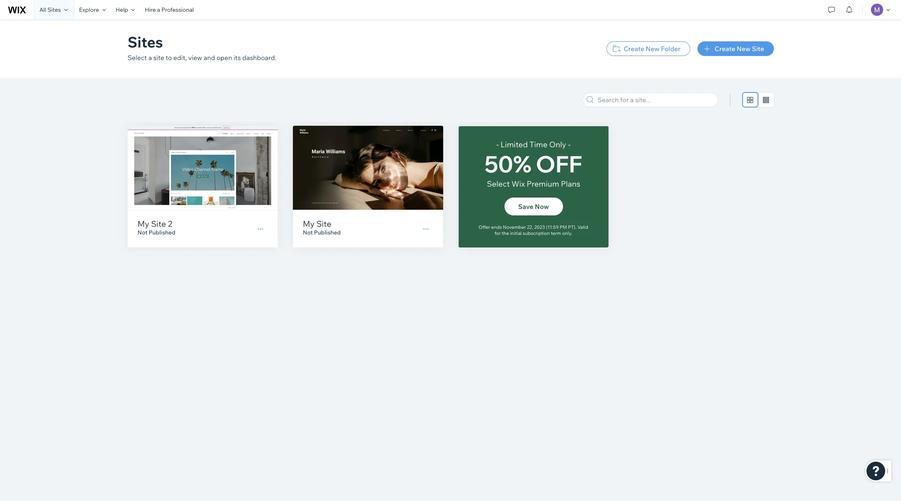 Task type: vqa. For each thing, say whether or not it's contained in the screenshot.
the rightmost the valid
no



Task type: describe. For each thing, give the bounding box(es) containing it.
upgrade now
[[512, 204, 555, 212]]

the inside offer ends november 22, 2023 (11:59 pm pt). valid for the initial subscription term only.
[[502, 230, 509, 236]]

34
[[484, 135, 506, 158]]

initial inside offer ends november 22, 2023 (11:59 pm pt). valid for the initial subscription term only.
[[510, 230, 522, 236]]

sites select a site to edit, view and open its dashboard.
[[127, 33, 276, 62]]

get
[[549, 136, 559, 143]]

30
[[560, 135, 582, 158]]

explore
[[79, 6, 99, 13]]

off
[[536, 150, 583, 178]]

0 vertical spatial a
[[157, 6, 160, 13]]

create new folder
[[624, 45, 680, 53]]

my site not published
[[303, 219, 341, 236]]

wix
[[512, 179, 525, 189]]

dashboard.
[[242, 54, 276, 62]]

not inside my site 2 not published
[[138, 229, 147, 236]]

0 horizontal spatial sites
[[47, 6, 61, 13]]

select inside sites select a site to edit, view and open its dashboard.
[[127, 54, 147, 62]]

my site 2 not published
[[138, 219, 175, 236]]

minutes
[[521, 189, 541, 196]]

upgrade
[[512, 204, 538, 212]]

plans
[[561, 179, 580, 189]]

2 : from the left
[[550, 135, 555, 158]]

valid
[[578, 224, 588, 230]]

1 vertical spatial hours
[[485, 189, 500, 196]]

limited
[[501, 140, 528, 150]]

1 horizontal spatial select
[[487, 179, 510, 189]]

hire a professional
[[145, 6, 194, 13]]

new for folder
[[646, 45, 659, 53]]

subscription inside offer ends november 22, 2023 (11:59 pm pt). valid for the initial subscription term only.
[[523, 230, 550, 236]]

to inside sites select a site to edit, view and open its dashboard.
[[166, 54, 172, 62]]

2 for from the top
[[495, 232, 500, 237]]

site for my site 2
[[151, 219, 166, 229]]

my for my site
[[303, 219, 315, 229]]

create for create new folder
[[624, 45, 644, 53]]

plans.
[[580, 232, 592, 237]]

its
[[233, 54, 241, 62]]

now for upgrade now
[[540, 204, 555, 212]]

not inside my site not published
[[303, 229, 313, 236]]

initial down november
[[510, 232, 520, 237]]

2023
[[534, 224, 545, 230]]

term down the (11:59
[[549, 232, 558, 237]]

sale
[[473, 232, 483, 237]]

professional
[[161, 6, 194, 13]]

2 - from the left
[[568, 140, 571, 150]]

upgrade now link
[[504, 199, 562, 217]]

on
[[559, 232, 565, 237]]

all sites
[[39, 6, 61, 13]]

edit,
[[173, 54, 187, 62]]

1 - from the left
[[496, 140, 499, 150]]

now for save now
[[535, 203, 549, 211]]

ends
[[491, 224, 502, 230]]

seconds
[[553, 190, 572, 195]]

for inside offer ends november 22, 2023 (11:59 pm pt). valid for the initial subscription term only.
[[495, 230, 501, 236]]



Task type: locate. For each thing, give the bounding box(es) containing it.
site inside my site 2 not published
[[151, 219, 166, 229]]

pt).
[[568, 224, 577, 230]]

1 for from the top
[[495, 230, 501, 236]]

1 horizontal spatial create
[[715, 45, 735, 53]]

premium
[[527, 179, 559, 189]]

save now
[[518, 203, 549, 211]]

final hours to get
[[508, 136, 559, 143]]

only.
[[562, 230, 572, 236]]

open
[[216, 54, 232, 62]]

now up the (11:59
[[540, 204, 555, 212]]

sites right the all
[[47, 6, 61, 13]]

:
[[512, 135, 517, 158], [550, 135, 555, 158]]

to right the site
[[166, 54, 172, 62]]

1 horizontal spatial sites
[[127, 33, 163, 51]]

the
[[502, 230, 509, 236], [502, 232, 508, 237]]

create inside button
[[715, 45, 735, 53]]

now right save
[[535, 203, 549, 211]]

to left get
[[541, 136, 547, 143]]

34 : 13 : 30
[[484, 135, 582, 158]]

select
[[127, 54, 147, 62], [487, 179, 510, 189]]

hire a professional link
[[140, 0, 199, 20]]

0 horizontal spatial :
[[512, 135, 517, 158]]

the right "valid"
[[502, 230, 509, 236]]

hours
[[523, 136, 540, 143], [485, 189, 500, 196]]

1 vertical spatial sites
[[127, 33, 163, 51]]

0 horizontal spatial new
[[646, 45, 659, 53]]

now
[[535, 203, 549, 211], [540, 204, 555, 212]]

site inside button
[[752, 45, 764, 53]]

1 published from the left
[[149, 229, 175, 236]]

sale valid for the initial subscription term on select plans.
[[473, 232, 592, 237]]

new inside button
[[737, 45, 750, 53]]

published inside my site not published
[[314, 229, 341, 236]]

0 horizontal spatial published
[[149, 229, 175, 236]]

my inside my site 2 not published
[[138, 219, 149, 229]]

folder
[[661, 45, 680, 53]]

only
[[549, 140, 566, 150]]

site
[[153, 54, 164, 62]]

0 vertical spatial to
[[166, 54, 172, 62]]

my for my site 2
[[138, 219, 149, 229]]

1 vertical spatial select
[[487, 179, 510, 189]]

1 horizontal spatial not
[[303, 229, 313, 236]]

select left wix
[[487, 179, 510, 189]]

2 my from the left
[[303, 219, 315, 229]]

1 new from the left
[[646, 45, 659, 53]]

2 create from the left
[[715, 45, 735, 53]]

0 horizontal spatial to
[[166, 54, 172, 62]]

22,
[[527, 224, 533, 230]]

0 horizontal spatial a
[[148, 54, 152, 62]]

term
[[551, 230, 561, 236], [549, 232, 558, 237]]

1 horizontal spatial hours
[[523, 136, 540, 143]]

new inside button
[[646, 45, 659, 53]]

1 : from the left
[[512, 135, 517, 158]]

0 horizontal spatial my
[[138, 219, 149, 229]]

not
[[138, 229, 147, 236], [303, 229, 313, 236]]

1 horizontal spatial to
[[541, 136, 547, 143]]

1 horizontal spatial :
[[550, 135, 555, 158]]

2 not from the left
[[303, 229, 313, 236]]

- limited time only - 50% off
[[484, 140, 583, 178]]

1 horizontal spatial my
[[303, 219, 315, 229]]

1 vertical spatial to
[[541, 136, 547, 143]]

for right "valid"
[[495, 230, 501, 236]]

1 horizontal spatial site
[[316, 219, 331, 229]]

a
[[157, 6, 160, 13], [148, 54, 152, 62]]

initial left 22,
[[510, 230, 522, 236]]

2 horizontal spatial site
[[752, 45, 764, 53]]

offer
[[479, 224, 490, 230]]

a right hire
[[157, 6, 160, 13]]

term inside offer ends november 22, 2023 (11:59 pm pt). valid for the initial subscription term only.
[[551, 230, 561, 236]]

0 horizontal spatial -
[[496, 140, 499, 150]]

13
[[522, 135, 544, 158]]

sites
[[47, 6, 61, 13], [127, 33, 163, 51]]

create inside button
[[624, 45, 644, 53]]

sites inside sites select a site to edit, view and open its dashboard.
[[127, 33, 163, 51]]

my inside my site not published
[[303, 219, 315, 229]]

view
[[188, 54, 202, 62]]

: right time
[[550, 135, 555, 158]]

create for create new site
[[715, 45, 735, 53]]

site for my site
[[316, 219, 331, 229]]

1 horizontal spatial -
[[568, 140, 571, 150]]

for
[[495, 230, 501, 236], [495, 232, 500, 237]]

to
[[166, 54, 172, 62], [541, 136, 547, 143]]

save now link
[[504, 198, 563, 216]]

my
[[138, 219, 149, 229], [303, 219, 315, 229]]

2
[[168, 219, 172, 229]]

- right 'only'
[[568, 140, 571, 150]]

select left the site
[[127, 54, 147, 62]]

november
[[503, 224, 526, 230]]

Search for a site... field
[[595, 93, 715, 107]]

0 horizontal spatial not
[[138, 229, 147, 236]]

0 horizontal spatial select
[[127, 54, 147, 62]]

new
[[646, 45, 659, 53], [737, 45, 750, 53]]

site inside my site not published
[[316, 219, 331, 229]]

and
[[203, 54, 215, 62]]

valid
[[484, 232, 494, 237]]

0 horizontal spatial site
[[151, 219, 166, 229]]

new for site
[[737, 45, 750, 53]]

-
[[496, 140, 499, 150], [568, 140, 571, 150]]

published
[[149, 229, 175, 236], [314, 229, 341, 236]]

: left 13
[[512, 135, 517, 158]]

create
[[624, 45, 644, 53], [715, 45, 735, 53]]

time
[[530, 140, 548, 150]]

sites up the site
[[127, 33, 163, 51]]

hours down 50%
[[485, 189, 500, 196]]

0 vertical spatial select
[[127, 54, 147, 62]]

final
[[508, 136, 521, 143]]

hire
[[145, 6, 156, 13]]

all
[[39, 6, 46, 13]]

select wix premium plans
[[487, 179, 580, 189]]

1 not from the left
[[138, 229, 147, 236]]

for down ends
[[495, 232, 500, 237]]

the down ends
[[502, 232, 508, 237]]

pm
[[560, 224, 567, 230]]

a inside sites select a site to edit, view and open its dashboard.
[[148, 54, 152, 62]]

subscription
[[523, 230, 550, 236], [522, 232, 547, 237]]

published inside my site 2 not published
[[149, 229, 175, 236]]

create new site
[[715, 45, 764, 53]]

help button
[[111, 0, 140, 20]]

offer ends november 22, 2023 (11:59 pm pt). valid for the initial subscription term only.
[[479, 224, 588, 236]]

0 vertical spatial sites
[[47, 6, 61, 13]]

1 my from the left
[[138, 219, 149, 229]]

- left limited
[[496, 140, 499, 150]]

create new site button
[[698, 41, 774, 56]]

create new folder button
[[607, 41, 690, 56]]

a left the site
[[148, 54, 152, 62]]

site
[[752, 45, 764, 53], [151, 219, 166, 229], [316, 219, 331, 229]]

select
[[566, 232, 578, 237]]

2 new from the left
[[737, 45, 750, 53]]

1 vertical spatial a
[[148, 54, 152, 62]]

1 create from the left
[[624, 45, 644, 53]]

2 published from the left
[[314, 229, 341, 236]]

(11:59
[[546, 224, 559, 230]]

0 horizontal spatial hours
[[485, 189, 500, 196]]

1 horizontal spatial a
[[157, 6, 160, 13]]

term left only.
[[551, 230, 561, 236]]

0 horizontal spatial create
[[624, 45, 644, 53]]

help
[[116, 6, 128, 13]]

1 horizontal spatial published
[[314, 229, 341, 236]]

1 horizontal spatial new
[[737, 45, 750, 53]]

save
[[518, 203, 533, 211]]

initial
[[510, 230, 522, 236], [510, 232, 520, 237]]

50%
[[484, 150, 531, 178]]

hours right final
[[523, 136, 540, 143]]

0 vertical spatial hours
[[523, 136, 540, 143]]



